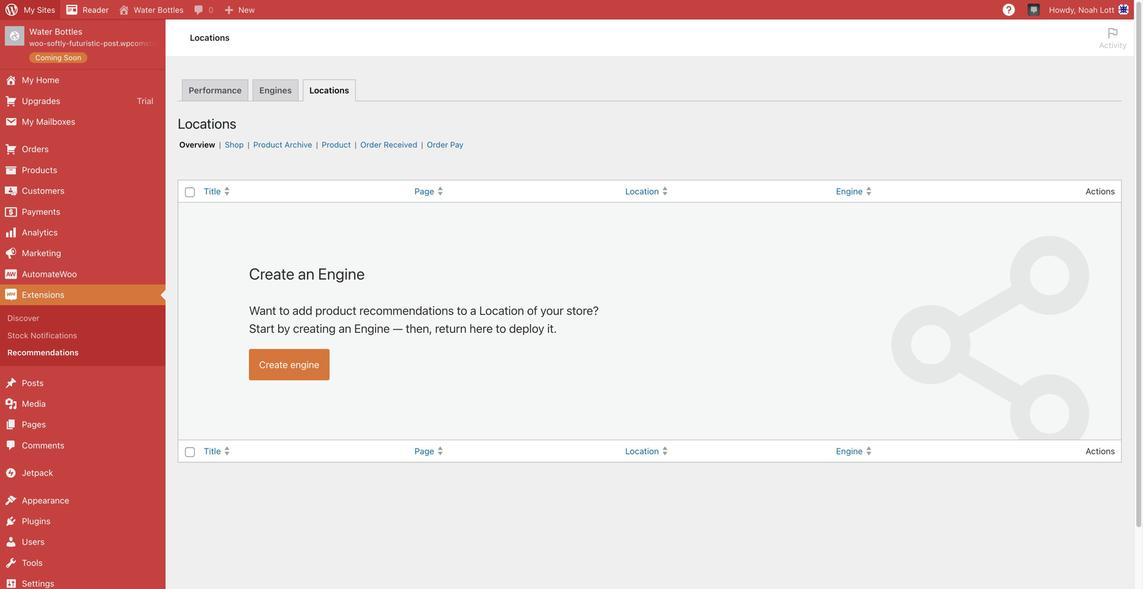 Task type: describe. For each thing, give the bounding box(es) containing it.
notification image
[[1029, 4, 1039, 14]]

plugins
[[22, 516, 51, 526]]

deploy
[[509, 321, 544, 335]]

water for water bottles
[[134, 5, 155, 14]]

analytics
[[22, 227, 58, 237]]

mailboxes
[[36, 117, 75, 127]]

3 | from the left
[[316, 140, 318, 149]]

settings
[[22, 579, 54, 589]]

4 | from the left
[[355, 140, 357, 149]]

howdy, noah lott
[[1049, 5, 1115, 14]]

actions for second location link
[[1086, 446, 1115, 456]]

0
[[209, 5, 213, 14]]

product link
[[320, 138, 352, 151]]

2 location link from the top
[[620, 440, 831, 462]]

finish setup button
[[1075, 19, 1134, 56]]

engine inside the want to add product recommendations to a location of your store? start by creating an engine — then, return here to deploy it.
[[354, 321, 390, 335]]

soon
[[64, 53, 81, 62]]

payments link
[[0, 201, 166, 222]]

engines
[[259, 85, 292, 95]]

sites
[[37, 5, 55, 14]]

engine
[[290, 359, 319, 370]]

want
[[249, 304, 276, 318]]

jetpack link
[[0, 463, 166, 483]]

automatewoo
[[22, 269, 77, 279]]

products link
[[0, 160, 166, 181]]

discover link
[[0, 310, 166, 327]]

posts link
[[0, 373, 166, 394]]

extensions link
[[0, 285, 166, 305]]

create engine link
[[249, 349, 330, 380]]

0 horizontal spatial to
[[279, 304, 290, 318]]

my for my sites
[[24, 5, 35, 14]]

water bottles woo-softly-futuristic-post.wpcomstaging.com coming soon
[[29, 26, 187, 62]]

post.wpcomstaging.com
[[103, 39, 187, 48]]

2 order from the left
[[427, 140, 448, 149]]

page link for second location link
[[410, 440, 620, 462]]

water bottles
[[134, 5, 184, 14]]

marketing link
[[0, 243, 166, 264]]

it.
[[547, 321, 557, 335]]

users
[[22, 537, 45, 547]]

—
[[393, 321, 403, 335]]

1 | from the left
[[219, 140, 221, 149]]

users link
[[0, 532, 166, 553]]

upgrades
[[22, 96, 60, 106]]

engines link
[[253, 79, 298, 101]]

futuristic-
[[69, 39, 103, 48]]

store?
[[567, 304, 599, 318]]

locations inside 'link'
[[309, 85, 349, 95]]

notifications
[[31, 331, 77, 340]]

lott
[[1100, 5, 1115, 14]]

recommendations
[[359, 304, 454, 318]]

want to add product recommendations to a location of your store? start by creating an engine — then, return here to deploy it.
[[249, 304, 599, 335]]

title for 'title' link related to second location link
[[204, 446, 221, 456]]

location for 2nd location link from the bottom of the page
[[625, 186, 659, 196]]

recommendations
[[7, 348, 79, 357]]

my sites link
[[0, 0, 60, 19]]

your
[[541, 304, 564, 318]]

howdy,
[[1049, 5, 1076, 14]]

title link for second location link
[[199, 440, 410, 462]]

trial
[[137, 96, 153, 106]]

5 | from the left
[[421, 140, 423, 149]]

start
[[249, 321, 275, 335]]

recommendations link
[[0, 344, 166, 361]]

location inside the want to add product recommendations to a location of your store? start by creating an engine — then, return here to deploy it.
[[479, 304, 524, 318]]

order pay link
[[425, 138, 465, 151]]

posts
[[22, 378, 44, 388]]

coming
[[35, 53, 62, 62]]

my mailboxes link
[[0, 111, 166, 132]]

automatewoo link
[[0, 264, 166, 285]]

comments link
[[0, 435, 166, 456]]

home
[[36, 75, 59, 85]]

engine link for second location link
[[831, 440, 1042, 462]]

my sites
[[24, 5, 55, 14]]

my home
[[22, 75, 59, 85]]

woo-
[[29, 39, 47, 48]]

0 vertical spatial locations
[[190, 33, 230, 43]]

here
[[470, 321, 493, 335]]

2 | from the left
[[248, 140, 250, 149]]

finish setup
[[1082, 40, 1127, 50]]

then,
[[406, 321, 432, 335]]



Task type: vqa. For each thing, say whether or not it's contained in the screenshot.
Page to the top
yes



Task type: locate. For each thing, give the bounding box(es) containing it.
bottles up softly- at the left top
[[55, 26, 82, 37]]

pages
[[22, 420, 46, 430]]

0 vertical spatial an
[[298, 265, 315, 283]]

1 page from the top
[[415, 186, 434, 196]]

2 vertical spatial my
[[22, 117, 34, 127]]

my down 'upgrades'
[[22, 117, 34, 127]]

product right archive
[[322, 140, 351, 149]]

appearance
[[22, 495, 69, 505]]

bottles left 0 link
[[158, 5, 184, 14]]

my
[[24, 5, 35, 14], [22, 75, 34, 85], [22, 117, 34, 127]]

by
[[277, 321, 290, 335]]

page link for 2nd location link from the bottom of the page
[[410, 181, 620, 202]]

tools link
[[0, 553, 166, 573]]

1 vertical spatial title link
[[199, 440, 410, 462]]

0 vertical spatial page
[[415, 186, 434, 196]]

0 horizontal spatial an
[[298, 265, 315, 283]]

water up post.wpcomstaging.com
[[134, 5, 155, 14]]

locations down 0
[[190, 33, 230, 43]]

| right received
[[421, 140, 423, 149]]

create up want
[[249, 265, 294, 283]]

| right shop
[[248, 140, 250, 149]]

0 vertical spatial location
[[625, 186, 659, 196]]

1 vertical spatial actions
[[1086, 446, 1115, 456]]

customers link
[[0, 181, 166, 201]]

locations right "engines"
[[309, 85, 349, 95]]

1 vertical spatial title
[[204, 446, 221, 456]]

my mailboxes
[[22, 117, 75, 127]]

1 vertical spatial my
[[22, 75, 34, 85]]

to left the a at the left bottom of page
[[457, 304, 467, 318]]

my left sites
[[24, 5, 35, 14]]

product archive link
[[252, 138, 314, 151]]

location for second location link
[[625, 446, 659, 456]]

order left received
[[360, 140, 382, 149]]

appearance link
[[0, 490, 166, 511]]

to right here in the bottom left of the page
[[496, 321, 506, 335]]

actions
[[1086, 186, 1115, 196], [1086, 446, 1115, 456]]

title link
[[199, 181, 410, 202], [199, 440, 410, 462]]

water for water bottles woo-softly-futuristic-post.wpcomstaging.com coming soon
[[29, 26, 52, 37]]

bottles for water bottles
[[158, 5, 184, 14]]

1 horizontal spatial water
[[134, 5, 155, 14]]

extensions
[[22, 290, 64, 300]]

0 horizontal spatial bottles
[[55, 26, 82, 37]]

page for 2nd location link from the bottom of the page
[[415, 186, 434, 196]]

add
[[292, 304, 312, 318]]

media
[[22, 399, 46, 409]]

0 vertical spatial title link
[[199, 181, 410, 202]]

0 vertical spatial actions
[[1086, 186, 1115, 196]]

new link
[[218, 0, 260, 19]]

water bottles link
[[114, 0, 188, 19]]

comments
[[22, 440, 64, 450]]

shop link
[[223, 138, 245, 151]]

create engine
[[259, 359, 319, 370]]

locations link
[[303, 79, 356, 101]]

2 horizontal spatial to
[[496, 321, 506, 335]]

plugins link
[[0, 511, 166, 532]]

1 product from the left
[[253, 140, 282, 149]]

1 horizontal spatial product
[[322, 140, 351, 149]]

to up by
[[279, 304, 290, 318]]

engine link for 2nd location link from the bottom of the page
[[831, 181, 1042, 202]]

1 page link from the top
[[410, 181, 620, 202]]

performance
[[189, 85, 242, 95]]

1 actions from the top
[[1086, 186, 1115, 196]]

water inside toolbar navigation
[[134, 5, 155, 14]]

an inside the want to add product recommendations to a location of your store? start by creating an engine — then, return here to deploy it.
[[339, 321, 351, 335]]

product
[[315, 304, 356, 318]]

water up woo-
[[29, 26, 52, 37]]

bottles
[[158, 5, 184, 14], [55, 26, 82, 37]]

my home link
[[0, 70, 166, 91]]

new
[[238, 5, 255, 14]]

create an engine
[[249, 265, 365, 283]]

2 page link from the top
[[410, 440, 620, 462]]

1 vertical spatial locations
[[309, 85, 349, 95]]

orders
[[22, 144, 49, 154]]

order
[[360, 140, 382, 149], [427, 140, 448, 149]]

product left archive
[[253, 140, 282, 149]]

1 location link from the top
[[620, 181, 831, 202]]

return
[[435, 321, 467, 335]]

jetpack
[[22, 468, 53, 478]]

engine
[[836, 186, 863, 196], [318, 265, 365, 283], [354, 321, 390, 335], [836, 446, 863, 456]]

overview link
[[178, 138, 217, 151]]

1 vertical spatial page link
[[410, 440, 620, 462]]

my inside toolbar navigation
[[24, 5, 35, 14]]

2 page from the top
[[415, 446, 434, 456]]

create for create an engine
[[249, 265, 294, 283]]

0 vertical spatial create
[[249, 265, 294, 283]]

setup
[[1106, 40, 1127, 50]]

pay
[[450, 140, 463, 149]]

1 horizontal spatial to
[[457, 304, 467, 318]]

main menu navigation
[[0, 19, 187, 589]]

0 vertical spatial my
[[24, 5, 35, 14]]

locations up overview link
[[178, 115, 236, 132]]

|
[[219, 140, 221, 149], [248, 140, 250, 149], [316, 140, 318, 149], [355, 140, 357, 149], [421, 140, 423, 149]]

order left the pay
[[427, 140, 448, 149]]

1 horizontal spatial bottles
[[158, 5, 184, 14]]

0 vertical spatial water
[[134, 5, 155, 14]]

my for my home
[[22, 75, 34, 85]]

0 vertical spatial title
[[204, 186, 221, 196]]

2 title from the top
[[204, 446, 221, 456]]

archive
[[285, 140, 312, 149]]

location link
[[620, 181, 831, 202], [620, 440, 831, 462]]

locations
[[190, 33, 230, 43], [309, 85, 349, 95], [178, 115, 236, 132]]

products
[[22, 165, 57, 175]]

analytics link
[[0, 222, 166, 243]]

water
[[134, 5, 155, 14], [29, 26, 52, 37]]

1 order from the left
[[360, 140, 382, 149]]

1 vertical spatial location
[[479, 304, 524, 318]]

create for create engine
[[259, 359, 288, 370]]

None checkbox
[[185, 188, 195, 197], [185, 447, 195, 457], [185, 188, 195, 197], [185, 447, 195, 457]]

toolbar navigation
[[0, 0, 1134, 22]]

0 vertical spatial engine link
[[831, 181, 1042, 202]]

reader
[[83, 5, 109, 14]]

engine link
[[831, 181, 1042, 202], [831, 440, 1042, 462]]

0 vertical spatial page link
[[410, 181, 620, 202]]

bottles inside water bottles link
[[158, 5, 184, 14]]

settings link
[[0, 573, 166, 589]]

1 vertical spatial page
[[415, 446, 434, 456]]

1 title link from the top
[[199, 181, 410, 202]]

0 horizontal spatial product
[[253, 140, 282, 149]]

1 vertical spatial create
[[259, 359, 288, 370]]

discover
[[7, 314, 39, 323]]

finish
[[1082, 40, 1104, 50]]

0 horizontal spatial order
[[360, 140, 382, 149]]

title link for 2nd location link from the bottom of the page
[[199, 181, 410, 202]]

bottles for water bottles woo-softly-futuristic-post.wpcomstaging.com coming soon
[[55, 26, 82, 37]]

title for 'title' link related to 2nd location link from the bottom of the page
[[204, 186, 221, 196]]

of
[[527, 304, 538, 318]]

1 engine link from the top
[[831, 181, 1042, 202]]

received
[[384, 140, 417, 149]]

order received link
[[359, 138, 419, 151]]

| right product link
[[355, 140, 357, 149]]

performance link
[[182, 79, 248, 101]]

overview
[[179, 140, 215, 149]]

noah
[[1078, 5, 1098, 14]]

1 vertical spatial location link
[[620, 440, 831, 462]]

shop
[[225, 140, 244, 149]]

an up the add
[[298, 265, 315, 283]]

2 engine link from the top
[[831, 440, 1042, 462]]

stock notifications link
[[0, 327, 166, 344]]

my for my mailboxes
[[22, 117, 34, 127]]

page for second location link
[[415, 446, 434, 456]]

1 title from the top
[[204, 186, 221, 196]]

actions for 2nd location link from the bottom of the page
[[1086, 186, 1115, 196]]

stock notifications
[[7, 331, 77, 340]]

page
[[415, 186, 434, 196], [415, 446, 434, 456]]

title
[[204, 186, 221, 196], [204, 446, 221, 456]]

pages link
[[0, 414, 166, 435]]

2 vertical spatial locations
[[178, 115, 236, 132]]

0 horizontal spatial water
[[29, 26, 52, 37]]

my left home
[[22, 75, 34, 85]]

bottles inside water bottles woo-softly-futuristic-post.wpcomstaging.com coming soon
[[55, 26, 82, 37]]

1 vertical spatial water
[[29, 26, 52, 37]]

payments
[[22, 207, 60, 217]]

creating
[[293, 321, 336, 335]]

softly-
[[47, 39, 69, 48]]

media link
[[0, 394, 166, 414]]

2 actions from the top
[[1086, 446, 1115, 456]]

0 vertical spatial bottles
[[158, 5, 184, 14]]

tools
[[22, 558, 43, 568]]

1 horizontal spatial order
[[427, 140, 448, 149]]

2 product from the left
[[322, 140, 351, 149]]

1 vertical spatial engine link
[[831, 440, 1042, 462]]

customers
[[22, 186, 65, 196]]

0 vertical spatial location link
[[620, 181, 831, 202]]

orders link
[[0, 139, 166, 160]]

0 link
[[188, 0, 218, 19]]

1 vertical spatial an
[[339, 321, 351, 335]]

reader link
[[60, 0, 114, 19]]

1 horizontal spatial an
[[339, 321, 351, 335]]

| left shop link
[[219, 140, 221, 149]]

2 title link from the top
[[199, 440, 410, 462]]

overview | shop | product archive | product | order received | order pay
[[179, 140, 463, 149]]

water inside water bottles woo-softly-futuristic-post.wpcomstaging.com coming soon
[[29, 26, 52, 37]]

create left engine
[[259, 359, 288, 370]]

2 vertical spatial location
[[625, 446, 659, 456]]

an down product
[[339, 321, 351, 335]]

| right archive
[[316, 140, 318, 149]]

1 vertical spatial bottles
[[55, 26, 82, 37]]



